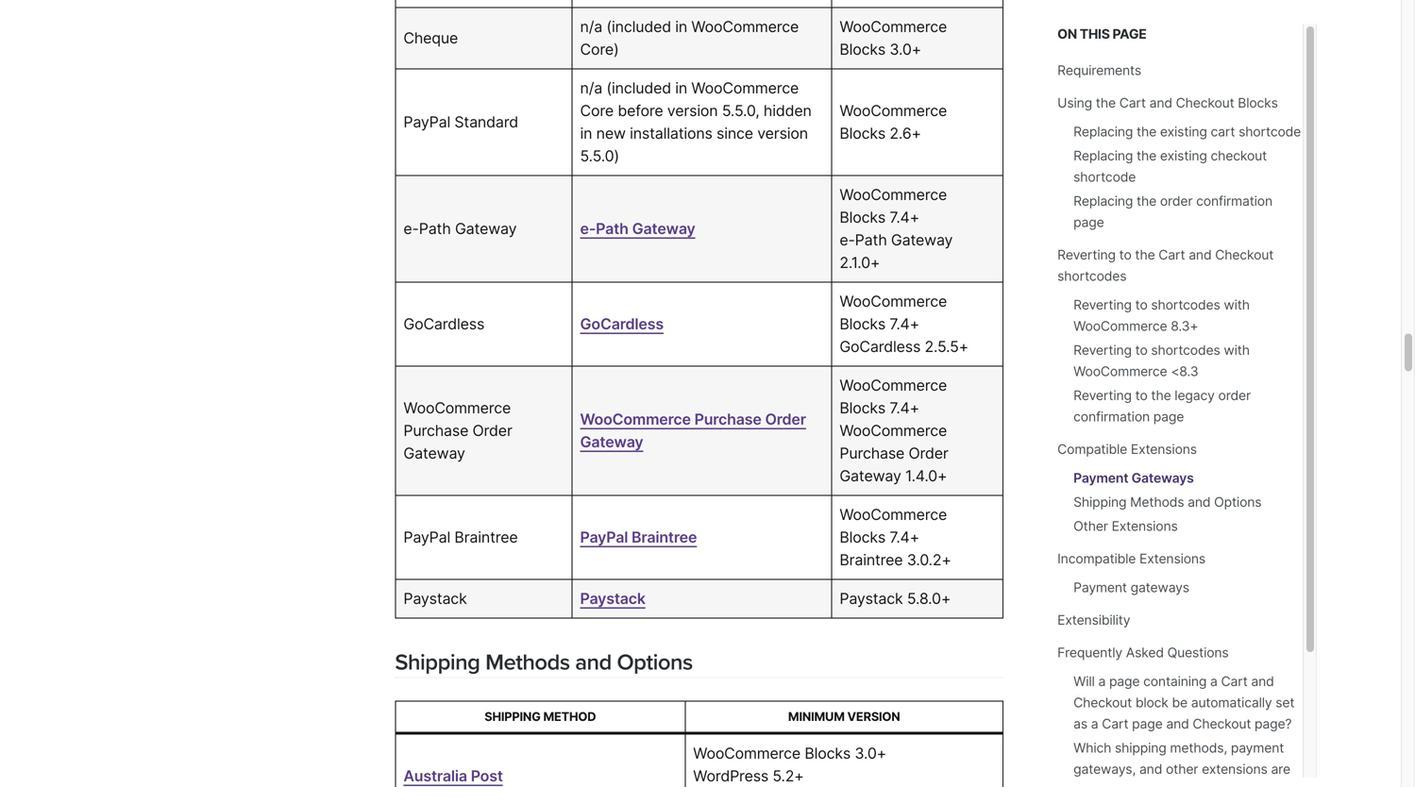 Task type: describe. For each thing, give the bounding box(es) containing it.
woocommerce blocks 7.4+ e-path gateway 2.1.0+
[[840, 186, 953, 272]]

page down frequently asked questions
[[1110, 674, 1140, 690]]

2.5.5+
[[925, 338, 969, 356]]

1 e-path gateway from the left
[[404, 220, 517, 238]]

requirements
[[1058, 62, 1142, 78]]

blocks for woocommerce blocks 3.0+ wordpress 5.2+
[[805, 744, 851, 763]]

n/a (included in woocommerce core)
[[580, 18, 799, 59]]

gateways,
[[1074, 762, 1136, 778]]

5.8.0+
[[907, 590, 951, 608]]

confirmation inside replacing the existing cart shortcode replacing the existing checkout shortcode replacing the order confirmation page
[[1197, 193, 1273, 209]]

compatible extensions link
[[1058, 441, 1197, 458]]

paystack 5.8.0+
[[840, 590, 951, 608]]

containing
[[1144, 674, 1207, 690]]

replacing the existing checkout shortcode link
[[1074, 148, 1267, 185]]

requirements link
[[1058, 62, 1142, 78]]

5.5.0)
[[580, 147, 620, 165]]

compatible extensions
[[1058, 441, 1197, 458]]

are
[[1272, 762, 1291, 778]]

1 with from the top
[[1224, 297, 1250, 313]]

version
[[848, 709, 900, 724]]

0 vertical spatial shipping methods and options link
[[1074, 494, 1262, 510]]

2 paypal braintree from the left
[[580, 529, 697, 547]]

shipping method
[[485, 709, 596, 724]]

on this page
[[1058, 26, 1147, 42]]

replacing the existing cart shortcode link
[[1074, 124, 1301, 140]]

woocommerce inside woocommerce blocks 7.4+ gocardless 2.5.5+
[[840, 292, 947, 311]]

will a page containing a cart and checkout block be automatically set as a cart page and checkout page? which shipping methods, payment gateways, and other extensions are supported?
[[1074, 674, 1295, 788]]

order inside woocommerce blocks 7.4+ woocommerce purchase order gateway 1.4.0+
[[909, 444, 949, 463]]

payment gateways shipping methods and options other extensions
[[1074, 470, 1262, 535]]

3.0.2+
[[907, 551, 952, 570]]

will
[[1074, 674, 1095, 690]]

to down reverting to shortcodes with woocommerce <8.3 link
[[1136, 388, 1148, 404]]

blocks for woocommerce blocks 7.4+ gocardless 2.5.5+
[[840, 315, 886, 334]]

1 vertical spatial options
[[617, 649, 693, 677]]

page down block
[[1132, 716, 1163, 732]]

shipping inside "payment gateways shipping methods and options other extensions"
[[1074, 494, 1127, 510]]

blocks for woocommerce blocks 7.4+ e-path gateway 2.1.0+
[[840, 208, 886, 227]]

2.6+
[[890, 124, 922, 143]]

woocommerce blocks 7.4+ braintree 3.0.2+
[[840, 506, 952, 570]]

other extensions link
[[1074, 518, 1178, 535]]

installations
[[630, 124, 713, 143]]

checkout inside reverting to the cart and checkout shortcodes
[[1216, 247, 1274, 263]]

legacy
[[1175, 388, 1215, 404]]

method
[[543, 709, 596, 724]]

compatible
[[1058, 441, 1128, 458]]

post
[[471, 767, 503, 786]]

new
[[596, 124, 626, 143]]

the inside reverting to shortcodes with woocommerce 8.3+ reverting to shortcodes with woocommerce <8.3 reverting to the legacy order confirmation page
[[1152, 388, 1172, 404]]

3 replacing from the top
[[1074, 193, 1133, 209]]

1 paypal braintree from the left
[[404, 529, 518, 547]]

1 horizontal spatial order
[[765, 410, 806, 429]]

payment gateways link
[[1074, 580, 1190, 596]]

wordpress
[[693, 767, 769, 786]]

the down replacing the existing cart shortcode link
[[1137, 148, 1157, 164]]

hidden
[[764, 102, 812, 120]]

shipping
[[1115, 740, 1167, 756]]

extensibility link
[[1058, 612, 1131, 628]]

using the cart and checkout blocks link
[[1058, 95, 1278, 111]]

will a page containing a cart and checkout block be automatically set as a cart page and checkout page? link
[[1074, 674, 1295, 732]]

gocardless inside woocommerce blocks 7.4+ gocardless 2.5.5+
[[840, 338, 921, 356]]

woocommerce blocks 2.6+
[[840, 102, 947, 143]]

extensions for compatible
[[1131, 441, 1197, 458]]

shortcodes inside reverting to the cart and checkout shortcodes
[[1058, 268, 1127, 284]]

gateways
[[1131, 580, 1190, 596]]

questions
[[1168, 645, 1229, 661]]

purchase inside woocommerce blocks 7.4+ woocommerce purchase order gateway 1.4.0+
[[840, 444, 905, 463]]

extensions inside "payment gateways shipping methods and options other extensions"
[[1112, 518, 1178, 535]]

checkout
[[1211, 148, 1267, 164]]

(included for core)
[[607, 18, 671, 36]]

0 horizontal spatial woocommerce purchase order gateway
[[404, 399, 513, 463]]

using the cart and checkout blocks
[[1058, 95, 1278, 111]]

extensions
[[1202, 762, 1268, 778]]

reverting to shortcodes with woocommerce 8.3+ link
[[1074, 297, 1250, 334]]

2 e-path gateway from the left
[[580, 220, 696, 238]]

0 horizontal spatial e-
[[404, 220, 419, 238]]

1 existing from the top
[[1160, 124, 1208, 140]]

2.1.0+
[[840, 254, 880, 272]]

cart
[[1211, 124, 1236, 140]]

other
[[1166, 762, 1199, 778]]

0 horizontal spatial shipping methods and options link
[[395, 649, 693, 677]]

paystack for paystack link in the left bottom of the page
[[580, 590, 646, 608]]

paystack for paystack 5.8.0+
[[840, 590, 903, 608]]

and down shipping
[[1140, 762, 1163, 778]]

a right the as
[[1091, 716, 1099, 732]]

before
[[618, 102, 663, 120]]

cart inside reverting to the cart and checkout shortcodes
[[1159, 247, 1186, 263]]

woocommerce inside "n/a (included in woocommerce core before version 5.5.0, hidden in new installations since version 5.5.0)"
[[692, 79, 799, 97]]

1 horizontal spatial braintree
[[632, 529, 697, 547]]

methods,
[[1170, 740, 1228, 756]]

payment gateways
[[1074, 580, 1190, 596]]

and down 'be'
[[1167, 716, 1190, 732]]

in for core)
[[675, 18, 688, 36]]

be
[[1172, 695, 1188, 711]]

replacing the order confirmation page link
[[1074, 193, 1273, 230]]

reverting to the legacy order confirmation page link
[[1074, 388, 1251, 425]]

e-path gateway link
[[580, 220, 696, 238]]

asked
[[1126, 645, 1164, 661]]

1 vertical spatial shortcodes
[[1152, 297, 1221, 313]]

checkout up cart
[[1176, 95, 1235, 111]]

e- inside woocommerce blocks 7.4+ e-path gateway 2.1.0+
[[840, 231, 855, 249]]

frequently asked questions
[[1058, 645, 1229, 661]]

woocommerce inside woocommerce blocks 7.4+ braintree 3.0.2+
[[840, 506, 947, 524]]

1 horizontal spatial woocommerce purchase order gateway
[[580, 410, 806, 452]]

frequently asked questions link
[[1058, 645, 1229, 661]]

1 replacing from the top
[[1074, 124, 1133, 140]]

to down reverting to shortcodes with woocommerce 8.3+ link at top right
[[1136, 342, 1148, 358]]

woocommerce inside n/a (included in woocommerce core)
[[692, 18, 799, 36]]

n/a (included in woocommerce core before version 5.5.0, hidden in new installations since version 5.5.0)
[[580, 79, 812, 165]]

shipping for shipping methods and options
[[395, 649, 480, 677]]

the down using the cart and checkout blocks
[[1137, 124, 1157, 140]]

gateway inside woocommerce blocks 7.4+ e-path gateway 2.1.0+
[[891, 231, 953, 249]]

braintree inside woocommerce blocks 7.4+ braintree 3.0.2+
[[840, 551, 903, 570]]

australia post link
[[404, 767, 503, 786]]

replacing the existing cart shortcode replacing the existing checkout shortcode replacing the order confirmation page
[[1074, 124, 1301, 230]]

paystack link
[[580, 590, 646, 608]]

block
[[1136, 695, 1169, 711]]

checkout down automatically at the bottom of the page
[[1193, 716, 1252, 732]]



Task type: vqa. For each thing, say whether or not it's contained in the screenshot.


Task type: locate. For each thing, give the bounding box(es) containing it.
which shipping methods, payment gateways, and other extensions are supported? link
[[1074, 740, 1291, 788]]

and inside "payment gateways shipping methods and options other extensions"
[[1188, 494, 1211, 510]]

minimum version
[[788, 709, 900, 724]]

cheque
[[404, 29, 458, 47]]

cart
[[1120, 95, 1146, 111], [1159, 247, 1186, 263], [1222, 674, 1248, 690], [1102, 716, 1129, 732]]

replacing
[[1074, 124, 1133, 140], [1074, 148, 1133, 164], [1074, 193, 1133, 209]]

1 vertical spatial with
[[1224, 342, 1250, 358]]

2 vertical spatial replacing
[[1074, 193, 1133, 209]]

0 horizontal spatial methods
[[486, 649, 570, 677]]

which
[[1074, 740, 1112, 756]]

n/a up the core)
[[580, 18, 603, 36]]

shortcode
[[1239, 124, 1301, 140], [1074, 169, 1136, 185]]

existing down using the cart and checkout blocks "link"
[[1160, 124, 1208, 140]]

2 (included from the top
[[607, 79, 671, 97]]

(included
[[607, 18, 671, 36], [607, 79, 671, 97]]

gocardless link
[[580, 315, 664, 334]]

n/a inside n/a (included in woocommerce core)
[[580, 18, 603, 36]]

incompatible extensions
[[1058, 551, 1206, 567]]

0 vertical spatial payment
[[1074, 470, 1129, 486]]

woocommerce blocks 7.4+ woocommerce purchase order gateway 1.4.0+
[[840, 376, 949, 486]]

1 horizontal spatial order
[[1219, 388, 1251, 404]]

blocks up checkout
[[1238, 95, 1278, 111]]

0 vertical spatial 3.0+
[[890, 40, 922, 59]]

2 paystack from the left
[[580, 590, 646, 608]]

options inside "payment gateways shipping methods and options other extensions"
[[1215, 494, 1262, 510]]

page?
[[1255, 716, 1292, 732]]

7.4+ inside woocommerce blocks 7.4+ e-path gateway 2.1.0+
[[890, 208, 920, 227]]

blocks for woocommerce blocks 3.0+
[[840, 40, 886, 59]]

reverting to shortcodes with woocommerce 8.3+ reverting to shortcodes with woocommerce <8.3 reverting to the legacy order confirmation page
[[1074, 297, 1251, 425]]

existing
[[1160, 124, 1208, 140], [1160, 148, 1208, 164]]

in for core
[[675, 79, 688, 97]]

(included inside "n/a (included in woocommerce core before version 5.5.0, hidden in new installations since version 5.5.0)"
[[607, 79, 671, 97]]

shipping methods and options
[[395, 649, 693, 677]]

1 horizontal spatial methods
[[1131, 494, 1185, 510]]

blocks for woocommerce blocks 7.4+ braintree 3.0.2+
[[840, 529, 886, 547]]

blocks inside 'woocommerce blocks 3.0+'
[[840, 40, 886, 59]]

n/a for n/a (included in woocommerce core)
[[580, 18, 603, 36]]

existing down replacing the existing cart shortcode link
[[1160, 148, 1208, 164]]

2 horizontal spatial path
[[855, 231, 887, 249]]

7.4+ for 2.5.5+
[[890, 315, 920, 334]]

paypal for woocommerce blocks 7.4+
[[404, 529, 451, 547]]

0 horizontal spatial confirmation
[[1074, 409, 1150, 425]]

page inside replacing the existing cart shortcode replacing the existing checkout shortcode replacing the order confirmation page
[[1074, 214, 1104, 230]]

methods inside "payment gateways shipping methods and options other extensions"
[[1131, 494, 1185, 510]]

(included inside n/a (included in woocommerce core)
[[607, 18, 671, 36]]

1 n/a from the top
[[580, 18, 603, 36]]

1 vertical spatial order
[[1219, 388, 1251, 404]]

1 vertical spatial confirmation
[[1074, 409, 1150, 425]]

(included up the core)
[[607, 18, 671, 36]]

paystack
[[404, 590, 467, 608], [580, 590, 646, 608], [840, 590, 903, 608]]

<8.3
[[1171, 364, 1199, 380]]

the
[[1096, 95, 1116, 111], [1137, 124, 1157, 140], [1137, 148, 1157, 164], [1137, 193, 1157, 209], [1135, 247, 1155, 263], [1152, 388, 1172, 404]]

woocommerce blocks 7.4+ gocardless 2.5.5+
[[840, 292, 969, 356]]

payment down incompatible
[[1074, 580, 1127, 596]]

1 payment from the top
[[1074, 470, 1129, 486]]

gocardless
[[404, 315, 485, 334], [580, 315, 664, 334], [840, 338, 921, 356]]

paypal standard
[[404, 113, 518, 131]]

paypal braintree link
[[580, 529, 697, 547]]

(included for core
[[607, 79, 671, 97]]

confirmation down checkout
[[1197, 193, 1273, 209]]

extensions up the gateways
[[1140, 551, 1206, 567]]

order inside replacing the existing cart shortcode replacing the existing checkout shortcode replacing the order confirmation page
[[1160, 193, 1193, 209]]

blocks up woocommerce blocks 2.6+
[[840, 40, 886, 59]]

to down replacing the order confirmation page 'link'
[[1120, 247, 1132, 263]]

woocommerce inside woocommerce blocks 7.4+ e-path gateway 2.1.0+
[[840, 186, 947, 204]]

0 vertical spatial with
[[1224, 297, 1250, 313]]

confirmation up compatible extensions link
[[1074, 409, 1150, 425]]

the down replacing the order confirmation page 'link'
[[1135, 247, 1155, 263]]

and down gateways
[[1188, 494, 1211, 510]]

reverting to shortcodes with woocommerce <8.3 link
[[1074, 342, 1250, 380]]

and up replacing the existing cart shortcode link
[[1150, 95, 1173, 111]]

1 horizontal spatial 3.0+
[[890, 40, 922, 59]]

1 horizontal spatial shipping methods and options link
[[1074, 494, 1262, 510]]

1 7.4+ from the top
[[890, 208, 920, 227]]

set
[[1276, 695, 1295, 711]]

other
[[1074, 518, 1109, 535]]

blocks down 2.1.0+
[[840, 315, 886, 334]]

2 horizontal spatial braintree
[[840, 551, 903, 570]]

1 horizontal spatial e-
[[580, 220, 596, 238]]

5.5.0,
[[722, 102, 760, 120]]

payment for payment gateways
[[1074, 580, 1127, 596]]

7.4+ for purchase
[[890, 399, 920, 418]]

1 vertical spatial in
[[675, 79, 688, 97]]

shortcode up checkout
[[1239, 124, 1301, 140]]

reverting
[[1058, 247, 1116, 263], [1074, 297, 1132, 313], [1074, 342, 1132, 358], [1074, 388, 1132, 404]]

extensions up incompatible extensions
[[1112, 518, 1178, 535]]

n/a inside "n/a (included in woocommerce core before version 5.5.0, hidden in new installations since version 5.5.0)"
[[580, 79, 603, 97]]

and up automatically at the bottom of the page
[[1252, 674, 1275, 690]]

shipping methods and options link up shipping method
[[395, 649, 693, 677]]

methods
[[1131, 494, 1185, 510], [486, 649, 570, 677]]

minimum
[[788, 709, 845, 724]]

cart up automatically at the bottom of the page
[[1222, 674, 1248, 690]]

0 vertical spatial confirmation
[[1197, 193, 1273, 209]]

3.0+ inside woocommerce blocks 3.0+ wordpress 5.2+
[[855, 744, 887, 763]]

since
[[717, 124, 754, 143]]

1.4.0+
[[906, 467, 948, 486]]

1 horizontal spatial confirmation
[[1197, 193, 1273, 209]]

payment down compatible
[[1074, 470, 1129, 486]]

2 existing from the top
[[1160, 148, 1208, 164]]

cart up which
[[1102, 716, 1129, 732]]

the left legacy
[[1152, 388, 1172, 404]]

7.4+ for 3.0.2+
[[890, 529, 920, 547]]

with
[[1224, 297, 1250, 313], [1224, 342, 1250, 358]]

checkout down replacing the order confirmation page 'link'
[[1216, 247, 1274, 263]]

3 paystack from the left
[[840, 590, 903, 608]]

extensions up gateways
[[1131, 441, 1197, 458]]

version down hidden
[[758, 124, 808, 143]]

3.0+ for woocommerce blocks 3.0+
[[890, 40, 922, 59]]

0 vertical spatial extensions
[[1131, 441, 1197, 458]]

0 horizontal spatial options
[[617, 649, 693, 677]]

the inside reverting to the cart and checkout shortcodes
[[1135, 247, 1155, 263]]

gateway inside woocommerce blocks 7.4+ woocommerce purchase order gateway 1.4.0+
[[840, 467, 902, 486]]

reverting to the cart and checkout shortcodes link
[[1058, 247, 1274, 284]]

n/a for n/a (included in woocommerce core before version 5.5.0, hidden in new installations since version 5.5.0)
[[580, 79, 603, 97]]

3.0+ up woocommerce blocks 2.6+
[[890, 40, 922, 59]]

braintree
[[455, 529, 518, 547], [632, 529, 697, 547], [840, 551, 903, 570]]

to down reverting to the cart and checkout shortcodes link
[[1136, 297, 1148, 313]]

0 vertical spatial options
[[1215, 494, 1262, 510]]

3 7.4+ from the top
[[890, 399, 920, 418]]

core)
[[580, 40, 619, 59]]

(included up the before
[[607, 79, 671, 97]]

blocks down minimum
[[805, 744, 851, 763]]

1 vertical spatial methods
[[486, 649, 570, 677]]

confirmation
[[1197, 193, 1273, 209], [1074, 409, 1150, 425]]

1 horizontal spatial shortcode
[[1239, 124, 1301, 140]]

woocommerce blocks 3.0+
[[840, 18, 947, 59]]

1 paystack from the left
[[404, 590, 467, 608]]

order
[[765, 410, 806, 429], [473, 422, 513, 440], [909, 444, 949, 463]]

2 replacing from the top
[[1074, 148, 1133, 164]]

blocks for woocommerce blocks 2.6+
[[840, 124, 886, 143]]

payment
[[1074, 470, 1129, 486], [1074, 580, 1127, 596]]

reverting to the cart and checkout shortcodes
[[1058, 247, 1274, 284]]

blocks inside woocommerce blocks 7.4+ braintree 3.0.2+
[[840, 529, 886, 547]]

7.4+ inside woocommerce blocks 7.4+ woocommerce purchase order gateway 1.4.0+
[[890, 399, 920, 418]]

3.0+ for woocommerce blocks 3.0+ wordpress 5.2+
[[855, 744, 887, 763]]

2 horizontal spatial e-
[[840, 231, 855, 249]]

and down replacing the order confirmation page 'link'
[[1189, 247, 1212, 263]]

0 vertical spatial replacing
[[1074, 124, 1133, 140]]

page down legacy
[[1154, 409, 1184, 425]]

3.0+
[[890, 40, 922, 59], [855, 744, 887, 763]]

0 horizontal spatial e-path gateway
[[404, 220, 517, 238]]

options
[[1215, 494, 1262, 510], [617, 649, 693, 677]]

5.2+
[[773, 767, 804, 786]]

8.3+
[[1171, 318, 1199, 334]]

2 with from the top
[[1224, 342, 1250, 358]]

4 7.4+ from the top
[[890, 529, 920, 547]]

3.0+ inside 'woocommerce blocks 3.0+'
[[890, 40, 922, 59]]

0 horizontal spatial shipping
[[395, 649, 480, 677]]

7.4+ inside woocommerce blocks 7.4+ gocardless 2.5.5+
[[890, 315, 920, 334]]

0 horizontal spatial order
[[473, 422, 513, 440]]

0 vertical spatial version
[[667, 102, 718, 120]]

incompatible
[[1058, 551, 1136, 567]]

cart down requirements link
[[1120, 95, 1146, 111]]

australia
[[404, 767, 467, 786]]

blocks inside woocommerce blocks 7.4+ gocardless 2.5.5+
[[840, 315, 886, 334]]

shortcodes up 8.3+
[[1152, 297, 1221, 313]]

1 vertical spatial (included
[[607, 79, 671, 97]]

1 vertical spatial shortcode
[[1074, 169, 1136, 185]]

methods up shipping method
[[486, 649, 570, 677]]

payment
[[1231, 740, 1285, 756]]

gateways
[[1132, 470, 1194, 486]]

2 horizontal spatial purchase
[[840, 444, 905, 463]]

blocks up 2.1.0+
[[840, 208, 886, 227]]

1 horizontal spatial paystack
[[580, 590, 646, 608]]

version up installations
[[667, 102, 718, 120]]

payment inside "payment gateways shipping methods and options other extensions"
[[1074, 470, 1129, 486]]

1 (included from the top
[[607, 18, 671, 36]]

order down replacing the existing checkout shortcode link
[[1160, 193, 1193, 209]]

this
[[1080, 26, 1110, 42]]

1 vertical spatial shipping methods and options link
[[395, 649, 693, 677]]

incompatible extensions link
[[1058, 551, 1206, 567]]

1 horizontal spatial path
[[596, 220, 629, 238]]

paypal for woocommerce blocks 2.6+
[[404, 113, 451, 131]]

1 vertical spatial extensions
[[1112, 518, 1178, 535]]

shipping methods and options link down gateways
[[1074, 494, 1262, 510]]

path inside woocommerce blocks 7.4+ e-path gateway 2.1.0+
[[855, 231, 887, 249]]

payment for payment gateways shipping methods and options other extensions
[[1074, 470, 1129, 486]]

0 vertical spatial n/a
[[580, 18, 603, 36]]

shortcodes up reverting to shortcodes with woocommerce 8.3+ link at top right
[[1058, 268, 1127, 284]]

shipping methods and options link
[[1074, 494, 1262, 510], [395, 649, 693, 677]]

2 vertical spatial shipping
[[485, 709, 541, 724]]

n/a up core
[[580, 79, 603, 97]]

shortcode up replacing the order confirmation page 'link'
[[1074, 169, 1136, 185]]

0 vertical spatial in
[[675, 18, 688, 36]]

1 horizontal spatial options
[[1215, 494, 1262, 510]]

2 horizontal spatial gocardless
[[840, 338, 921, 356]]

1 vertical spatial shipping
[[395, 649, 480, 677]]

standard
[[455, 113, 518, 131]]

and inside reverting to the cart and checkout shortcodes
[[1189, 247, 1212, 263]]

0 vertical spatial order
[[1160, 193, 1193, 209]]

0 horizontal spatial path
[[419, 220, 451, 238]]

payment gateways link
[[1074, 470, 1194, 486]]

1 vertical spatial replacing
[[1074, 148, 1133, 164]]

blocks inside woocommerce blocks 2.6+
[[840, 124, 886, 143]]

1 vertical spatial existing
[[1160, 148, 1208, 164]]

1 vertical spatial n/a
[[580, 79, 603, 97]]

1 horizontal spatial e-path gateway
[[580, 220, 696, 238]]

extensibility
[[1058, 612, 1131, 628]]

using
[[1058, 95, 1093, 111]]

order inside reverting to shortcodes with woocommerce 8.3+ reverting to shortcodes with woocommerce <8.3 reverting to the legacy order confirmation page
[[1219, 388, 1251, 404]]

0 horizontal spatial gocardless
[[404, 315, 485, 334]]

as
[[1074, 716, 1088, 732]]

0 horizontal spatial order
[[1160, 193, 1193, 209]]

2 payment from the top
[[1074, 580, 1127, 596]]

0 horizontal spatial purchase
[[404, 422, 469, 440]]

7.4+ inside woocommerce blocks 7.4+ braintree 3.0.2+
[[890, 529, 920, 547]]

page right this on the top right of page
[[1113, 26, 1147, 42]]

in inside n/a (included in woocommerce core)
[[675, 18, 688, 36]]

0 vertical spatial methods
[[1131, 494, 1185, 510]]

woocommerce
[[692, 18, 799, 36], [840, 18, 947, 36], [692, 79, 799, 97], [840, 102, 947, 120], [840, 186, 947, 204], [840, 292, 947, 311], [1074, 318, 1168, 334], [1074, 364, 1168, 380], [840, 376, 947, 395], [404, 399, 511, 418], [580, 410, 691, 429], [840, 422, 947, 440], [840, 506, 947, 524], [693, 744, 801, 763]]

blocks up paystack 5.8.0+
[[840, 529, 886, 547]]

australia post
[[404, 767, 503, 786]]

3.0+ down version
[[855, 744, 887, 763]]

0 vertical spatial shortcode
[[1239, 124, 1301, 140]]

1 horizontal spatial gocardless
[[580, 315, 664, 334]]

version
[[667, 102, 718, 120], [758, 124, 808, 143]]

0 vertical spatial existing
[[1160, 124, 1208, 140]]

1 vertical spatial version
[[758, 124, 808, 143]]

woocommerce blocks 3.0+ wordpress 5.2+
[[693, 744, 887, 786]]

page up reverting to the cart and checkout shortcodes link
[[1074, 214, 1104, 230]]

blocks down woocommerce blocks 7.4+ gocardless 2.5.5+
[[840, 399, 886, 418]]

methods down gateways
[[1131, 494, 1185, 510]]

cart down replacing the order confirmation page 'link'
[[1159, 247, 1186, 263]]

0 horizontal spatial shortcode
[[1074, 169, 1136, 185]]

7.4+
[[890, 208, 920, 227], [890, 315, 920, 334], [890, 399, 920, 418], [890, 529, 920, 547]]

path
[[419, 220, 451, 238], [596, 220, 629, 238], [855, 231, 887, 249]]

a right will at the right bottom of page
[[1099, 674, 1106, 690]]

2 7.4+ from the top
[[890, 315, 920, 334]]

0 vertical spatial shortcodes
[[1058, 268, 1127, 284]]

supported?
[[1074, 783, 1144, 788]]

checkout down will at the right bottom of page
[[1074, 695, 1132, 711]]

0 horizontal spatial 3.0+
[[855, 744, 887, 763]]

0 horizontal spatial paypal braintree
[[404, 529, 518, 547]]

1 horizontal spatial version
[[758, 124, 808, 143]]

shipping for shipping method
[[485, 709, 541, 724]]

page inside reverting to shortcodes with woocommerce 8.3+ reverting to shortcodes with woocommerce <8.3 reverting to the legacy order confirmation page
[[1154, 409, 1184, 425]]

0 vertical spatial shipping
[[1074, 494, 1127, 510]]

order right legacy
[[1219, 388, 1251, 404]]

on
[[1058, 26, 1077, 42]]

0 horizontal spatial paystack
[[404, 590, 467, 608]]

blocks for woocommerce blocks 7.4+ woocommerce purchase order gateway 1.4.0+
[[840, 399, 886, 418]]

2 horizontal spatial order
[[909, 444, 949, 463]]

to inside reverting to the cart and checkout shortcodes
[[1120, 247, 1132, 263]]

reverting inside reverting to the cart and checkout shortcodes
[[1058, 247, 1116, 263]]

woocommerce inside woocommerce blocks 3.0+ wordpress 5.2+
[[693, 744, 801, 763]]

the down replacing the existing checkout shortcode link
[[1137, 193, 1157, 209]]

a up automatically at the bottom of the page
[[1211, 674, 1218, 690]]

paypal braintree
[[404, 529, 518, 547], [580, 529, 697, 547]]

2 horizontal spatial paystack
[[840, 590, 903, 608]]

blocks left 2.6+
[[840, 124, 886, 143]]

blocks inside woocommerce blocks 3.0+ wordpress 5.2+
[[805, 744, 851, 763]]

2 vertical spatial in
[[580, 124, 592, 143]]

2 vertical spatial extensions
[[1140, 551, 1206, 567]]

0 vertical spatial (included
[[607, 18, 671, 36]]

blocks inside woocommerce blocks 7.4+ e-path gateway 2.1.0+
[[840, 208, 886, 227]]

shipping
[[1074, 494, 1127, 510], [395, 649, 480, 677], [485, 709, 541, 724]]

checkout
[[1176, 95, 1235, 111], [1216, 247, 1274, 263], [1074, 695, 1132, 711], [1193, 716, 1252, 732]]

blocks inside woocommerce blocks 7.4+ woocommerce purchase order gateway 1.4.0+
[[840, 399, 886, 418]]

to
[[1120, 247, 1132, 263], [1136, 297, 1148, 313], [1136, 342, 1148, 358], [1136, 388, 1148, 404]]

e-path gateway
[[404, 220, 517, 238], [580, 220, 696, 238]]

extensions for incompatible
[[1140, 551, 1206, 567]]

2 horizontal spatial shipping
[[1074, 494, 1127, 510]]

e-
[[404, 220, 419, 238], [580, 220, 596, 238], [840, 231, 855, 249]]

shortcodes up <8.3
[[1152, 342, 1221, 358]]

1 horizontal spatial purchase
[[695, 410, 762, 429]]

confirmation inside reverting to shortcodes with woocommerce 8.3+ reverting to shortcodes with woocommerce <8.3 reverting to the legacy order confirmation page
[[1074, 409, 1150, 425]]

7.4+ for path
[[890, 208, 920, 227]]

0 horizontal spatial version
[[667, 102, 718, 120]]

1 horizontal spatial paypal braintree
[[580, 529, 697, 547]]

0 horizontal spatial braintree
[[455, 529, 518, 547]]

2 vertical spatial shortcodes
[[1152, 342, 1221, 358]]

1 vertical spatial payment
[[1074, 580, 1127, 596]]

1 vertical spatial 3.0+
[[855, 744, 887, 763]]

1 horizontal spatial shipping
[[485, 709, 541, 724]]

the right the using
[[1096, 95, 1116, 111]]

2 n/a from the top
[[580, 79, 603, 97]]

and up "method"
[[575, 649, 612, 677]]



